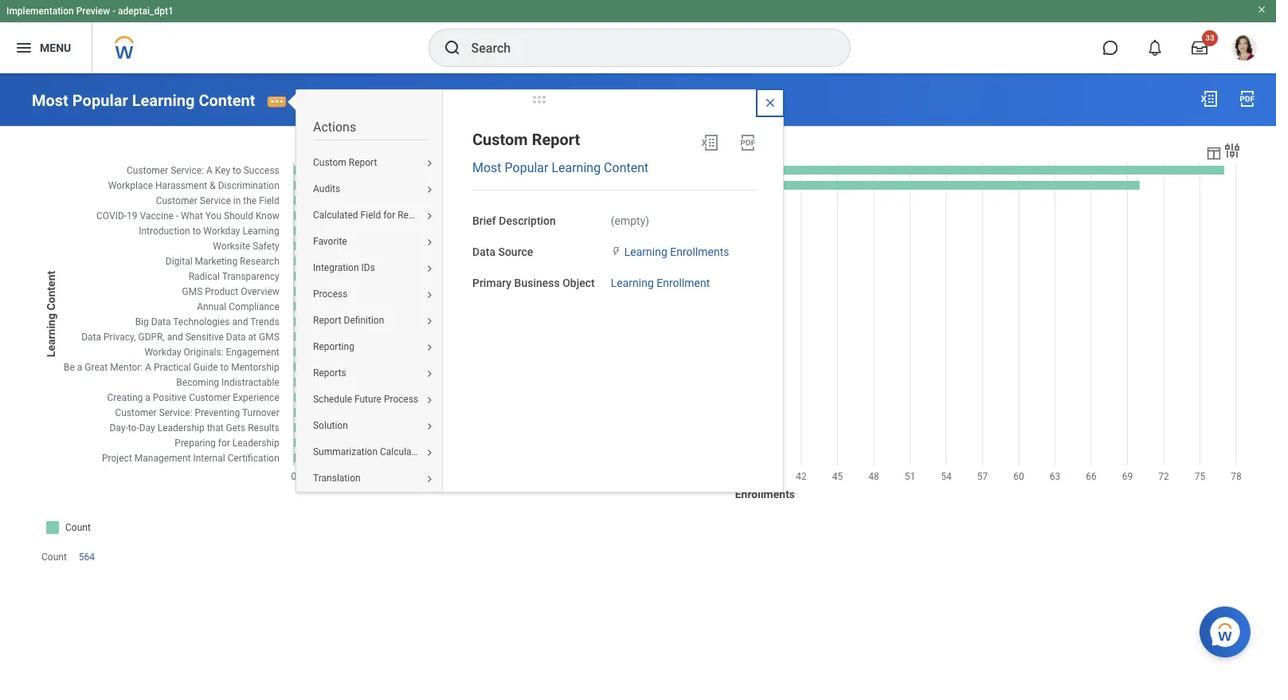Task type: locate. For each thing, give the bounding box(es) containing it.
1 horizontal spatial popular
[[505, 160, 549, 175]]

1 chevron right image from the top
[[420, 185, 439, 195]]

chevron right image inside translation menu item
[[420, 475, 439, 484]]

0 horizontal spatial most popular learning content link
[[32, 91, 255, 110]]

chevron right image inside favorite menu item
[[420, 238, 439, 248]]

report up reporting
[[313, 315, 342, 326]]

audits
[[313, 184, 340, 195]]

custom report inside "menu item"
[[313, 157, 377, 169]]

chevron right image inside integration ids menu item
[[420, 264, 439, 274]]

chevron right image for translation
[[420, 475, 439, 484]]

0 horizontal spatial most popular learning content
[[32, 91, 255, 110]]

0 vertical spatial most popular learning content link
[[32, 91, 255, 110]]

for
[[383, 210, 395, 221], [430, 447, 442, 458]]

chevron right image for summarization calculation for report
[[420, 448, 439, 458]]

chevron right image for solution
[[420, 422, 439, 432]]

audits menu item
[[296, 176, 446, 203]]

0 horizontal spatial custom report
[[313, 157, 377, 169]]

data source
[[473, 245, 533, 258]]

count
[[41, 551, 67, 562]]

implementation preview -   adeptai_dpt1
[[6, 6, 174, 17]]

0 vertical spatial for
[[383, 210, 395, 221]]

0 horizontal spatial for
[[383, 210, 395, 221]]

chevron right image inside the solution menu item
[[420, 422, 439, 432]]

process
[[313, 289, 348, 300], [384, 394, 419, 405]]

for right field
[[383, 210, 395, 221]]

notifications large image
[[1148, 40, 1164, 56]]

0 vertical spatial most
[[32, 91, 68, 110]]

most for "most popular learning content" 'link' inside the custom report dialog
[[473, 160, 502, 175]]

report down move modal image
[[532, 130, 580, 149]]

0 vertical spatial most popular learning content
[[32, 91, 255, 110]]

popular inside main content
[[72, 91, 128, 110]]

most popular learning content link
[[32, 91, 255, 110], [473, 160, 649, 175]]

1 vertical spatial for
[[430, 447, 442, 458]]

report up audits menu item
[[349, 157, 377, 169]]

for right calculation
[[430, 447, 442, 458]]

0 vertical spatial custom
[[473, 130, 528, 149]]

custom report
[[473, 130, 580, 149], [313, 157, 377, 169]]

2 chevron right image from the top
[[420, 238, 439, 248]]

data
[[473, 245, 496, 258]]

configure and view chart data image
[[1223, 141, 1243, 160], [1206, 144, 1223, 162]]

content for "most popular learning content" 'link' inside the custom report dialog
[[604, 160, 649, 175]]

primary business object
[[473, 276, 595, 289]]

0 horizontal spatial popular
[[72, 91, 128, 110]]

most popular learning content for "most popular learning content" 'link' inside the custom report dialog
[[473, 160, 649, 175]]

learning
[[132, 91, 195, 110], [552, 160, 601, 175], [625, 245, 668, 258], [611, 276, 654, 289]]

chevron right image inside reports menu item
[[420, 369, 439, 379]]

chevron right image inside schedule future process menu item
[[420, 396, 439, 405]]

chevron right image for favorite
[[420, 238, 439, 248]]

1 vertical spatial custom report
[[313, 157, 377, 169]]

most
[[32, 91, 68, 110], [473, 160, 502, 175]]

5 chevron right image from the top
[[420, 369, 439, 379]]

for for field
[[383, 210, 395, 221]]

chevron right image up reporting menu item
[[420, 317, 439, 326]]

popular for "most popular learning content" 'link' inside most popular learning content main content
[[72, 91, 128, 110]]

process right future
[[384, 394, 419, 405]]

1 vertical spatial popular
[[505, 160, 549, 175]]

3 chevron right image from the top
[[420, 264, 439, 274]]

most popular learning content inside main content
[[32, 91, 255, 110]]

5 chevron right image from the top
[[420, 448, 439, 458]]

1 vertical spatial custom
[[313, 157, 347, 169]]

4 chevron right image from the top
[[420, 343, 439, 353]]

564
[[79, 551, 95, 562]]

move modal image
[[524, 90, 556, 109]]

3 chevron right image from the top
[[420, 317, 439, 326]]

integration ids menu item
[[296, 255, 446, 282]]

1 horizontal spatial content
[[604, 160, 649, 175]]

Search Workday  search field
[[471, 30, 817, 65]]

chevron right image
[[420, 159, 439, 169], [420, 238, 439, 248], [420, 317, 439, 326], [420, 343, 439, 353], [420, 448, 439, 458]]

menu inside the custom report dialog
[[296, 150, 473, 492]]

1 chevron right image from the top
[[420, 159, 439, 169]]

chevron right image inside the report definition menu item
[[420, 317, 439, 326]]

custom inside "menu item"
[[313, 157, 347, 169]]

33 button
[[1183, 30, 1219, 65]]

calculation
[[380, 447, 428, 458]]

chevron right image inside calculated field for report menu item
[[420, 212, 439, 221]]

custom report menu item
[[296, 150, 446, 176]]

translation
[[313, 473, 361, 484]]

custom report up audits
[[313, 157, 377, 169]]

report right calculation
[[445, 447, 473, 458]]

1 horizontal spatial process
[[384, 394, 419, 405]]

integration ids
[[313, 263, 375, 274]]

chevron right image inside summarization calculation for report menu item
[[420, 448, 439, 458]]

calculated
[[313, 210, 358, 221]]

1 vertical spatial process
[[384, 394, 419, 405]]

source
[[498, 245, 533, 258]]

0 horizontal spatial custom
[[313, 157, 347, 169]]

chevron right image inside audits menu item
[[420, 185, 439, 195]]

1 horizontal spatial most popular learning content link
[[473, 160, 649, 175]]

content
[[199, 91, 255, 110], [604, 160, 649, 175]]

most inside main content
[[32, 91, 68, 110]]

report inside the report definition menu item
[[313, 315, 342, 326]]

popular
[[72, 91, 128, 110], [505, 160, 549, 175]]

content inside the custom report dialog
[[604, 160, 649, 175]]

menu
[[296, 150, 473, 492]]

most popular learning content
[[32, 91, 255, 110], [473, 160, 649, 175]]

report
[[532, 130, 580, 149], [349, 157, 377, 169], [398, 210, 426, 221], [313, 315, 342, 326], [445, 447, 473, 458]]

0 horizontal spatial most
[[32, 91, 68, 110]]

chevron right image left the data
[[420, 238, 439, 248]]

custom up audits
[[313, 157, 347, 169]]

custom
[[473, 130, 528, 149], [313, 157, 347, 169]]

for for calculation
[[430, 447, 442, 458]]

learning enrollment link
[[611, 273, 710, 289]]

1 horizontal spatial custom
[[473, 130, 528, 149]]

most popular learning content inside the custom report dialog
[[473, 160, 649, 175]]

most up brief
[[473, 160, 502, 175]]

2 chevron right image from the top
[[420, 212, 439, 221]]

most down menu dropdown button on the top of page
[[32, 91, 68, 110]]

popular down menu dropdown button on the top of page
[[72, 91, 128, 110]]

export to excel image
[[1200, 89, 1219, 108]]

summarization calculation for report
[[313, 447, 473, 458]]

0 horizontal spatial content
[[199, 91, 255, 110]]

7 chevron right image from the top
[[420, 422, 439, 432]]

popular inside the custom report dialog
[[505, 160, 549, 175]]

report inside calculated field for report menu item
[[398, 210, 426, 221]]

calculated field for report menu item
[[296, 203, 446, 229]]

brief description
[[473, 215, 556, 227]]

(empty)
[[611, 215, 650, 227]]

6 chevron right image from the top
[[420, 396, 439, 405]]

4 chevron right image from the top
[[420, 291, 439, 300]]

0 vertical spatial content
[[199, 91, 255, 110]]

description
[[499, 215, 556, 227]]

most inside the custom report dialog
[[473, 160, 502, 175]]

1 vertical spatial content
[[604, 160, 649, 175]]

0 vertical spatial popular
[[72, 91, 128, 110]]

report right field
[[398, 210, 426, 221]]

1 horizontal spatial most popular learning content
[[473, 160, 649, 175]]

object
[[563, 276, 595, 289]]

schedule future process
[[313, 394, 419, 405]]

field
[[361, 210, 381, 221]]

chevron right image
[[420, 185, 439, 195], [420, 212, 439, 221], [420, 264, 439, 274], [420, 291, 439, 300], [420, 369, 439, 379], [420, 396, 439, 405], [420, 422, 439, 432], [420, 475, 439, 484]]

564 button
[[79, 550, 97, 563]]

configure and view chart data image down view printable version (pdf) image
[[1223, 141, 1243, 160]]

custom report down move modal image
[[473, 130, 580, 149]]

custom down move modal image
[[473, 130, 528, 149]]

chevron right image up audits menu item
[[420, 159, 439, 169]]

menu containing custom report
[[296, 150, 473, 492]]

close image
[[764, 96, 777, 109]]

data source image
[[611, 245, 621, 258]]

learning enrollments link
[[625, 242, 730, 258]]

chevron right image inside reporting menu item
[[420, 343, 439, 353]]

chevron right image inside process menu item
[[420, 291, 439, 300]]

1 horizontal spatial most
[[473, 160, 502, 175]]

process down integration
[[313, 289, 348, 300]]

content inside main content
[[199, 91, 255, 110]]

0 horizontal spatial process
[[313, 289, 348, 300]]

definition
[[344, 315, 384, 326]]

chevron right image inside custom report "menu item"
[[420, 159, 439, 169]]

1 horizontal spatial custom report
[[473, 130, 580, 149]]

popular up the description
[[505, 160, 549, 175]]

calculated field for report
[[313, 210, 426, 221]]

menu
[[40, 41, 71, 54]]

chevron right image up translation menu item
[[420, 448, 439, 458]]

1 horizontal spatial for
[[430, 447, 442, 458]]

1 vertical spatial most
[[473, 160, 502, 175]]

1 vertical spatial most popular learning content link
[[473, 160, 649, 175]]

1 vertical spatial most popular learning content
[[473, 160, 649, 175]]

translation menu item
[[296, 466, 446, 492]]

8 chevron right image from the top
[[420, 475, 439, 484]]

justify image
[[14, 38, 33, 57]]

chevron right image up reports menu item
[[420, 343, 439, 353]]

0 vertical spatial process
[[313, 289, 348, 300]]

inbox large image
[[1192, 40, 1208, 56]]



Task type: vqa. For each thing, say whether or not it's contained in the screenshot.
tab panel
no



Task type: describe. For each thing, give the bounding box(es) containing it.
view printable version (pdf) image
[[1239, 89, 1258, 108]]

brief
[[473, 215, 496, 227]]

menu button
[[0, 22, 92, 73]]

view printable version (pdf) image
[[738, 133, 758, 152]]

most popular learning content link inside the custom report dialog
[[473, 160, 649, 175]]

reporting
[[313, 341, 355, 353]]

solution
[[313, 420, 348, 432]]

business
[[514, 276, 560, 289]]

0 vertical spatial custom report
[[473, 130, 580, 149]]

chevron right image for process
[[420, 291, 439, 300]]

custom report dialog
[[280, 89, 784, 493]]

preview
[[76, 6, 110, 17]]

chevron right image for calculated field for report
[[420, 212, 439, 221]]

export to excel image
[[700, 133, 719, 152]]

enrollments
[[670, 245, 730, 258]]

adeptai_dpt1
[[118, 6, 174, 17]]

process menu item
[[296, 282, 446, 308]]

report definition menu item
[[296, 308, 446, 334]]

integration
[[313, 263, 359, 274]]

enrollment
[[657, 276, 710, 289]]

-
[[113, 6, 116, 17]]

implementation
[[6, 6, 74, 17]]

future
[[355, 394, 382, 405]]

most for "most popular learning content" 'link' inside most popular learning content main content
[[32, 91, 68, 110]]

actions
[[313, 120, 356, 135]]

learning enrollments
[[625, 245, 730, 258]]

most popular learning content main content
[[0, 73, 1277, 597]]

chevron right image for report definition
[[420, 317, 439, 326]]

reporting menu item
[[296, 334, 446, 361]]

summarization
[[313, 447, 378, 458]]

report inside custom report "menu item"
[[349, 157, 377, 169]]

most popular learning content for "most popular learning content" 'link' inside most popular learning content main content
[[32, 91, 255, 110]]

configure and view chart data image down export to excel icon
[[1206, 144, 1223, 162]]

report definition
[[313, 315, 384, 326]]

ids
[[361, 263, 375, 274]]

chevron right image for custom report
[[420, 159, 439, 169]]

favorite menu item
[[296, 229, 446, 255]]

summarization calculation for report menu item
[[296, 439, 473, 466]]

most popular learning content link inside most popular learning content main content
[[32, 91, 255, 110]]

schedule future process menu item
[[296, 387, 446, 413]]

learning inside main content
[[132, 91, 195, 110]]

chevron right image for audits
[[420, 185, 439, 195]]

33
[[1206, 33, 1215, 42]]

solution menu item
[[296, 413, 446, 439]]

search image
[[443, 38, 462, 57]]

chevron right image for reports
[[420, 369, 439, 379]]

favorite
[[313, 236, 347, 247]]

profile logan mcneil image
[[1232, 35, 1258, 64]]

popular for "most popular learning content" 'link' inside the custom report dialog
[[505, 160, 549, 175]]

chevron right image for integration ids
[[420, 264, 439, 274]]

reports
[[313, 368, 347, 379]]

schedule
[[313, 394, 352, 405]]

report inside summarization calculation for report menu item
[[445, 447, 473, 458]]

primary
[[473, 276, 512, 289]]

menu banner
[[0, 0, 1277, 73]]

chevron right image for schedule future process
[[420, 396, 439, 405]]

reports menu item
[[296, 361, 446, 387]]

learning enrollment
[[611, 276, 710, 289]]

close environment banner image
[[1258, 5, 1267, 14]]

content for "most popular learning content" 'link' inside most popular learning content main content
[[199, 91, 255, 110]]

chevron right image for reporting
[[420, 343, 439, 353]]



